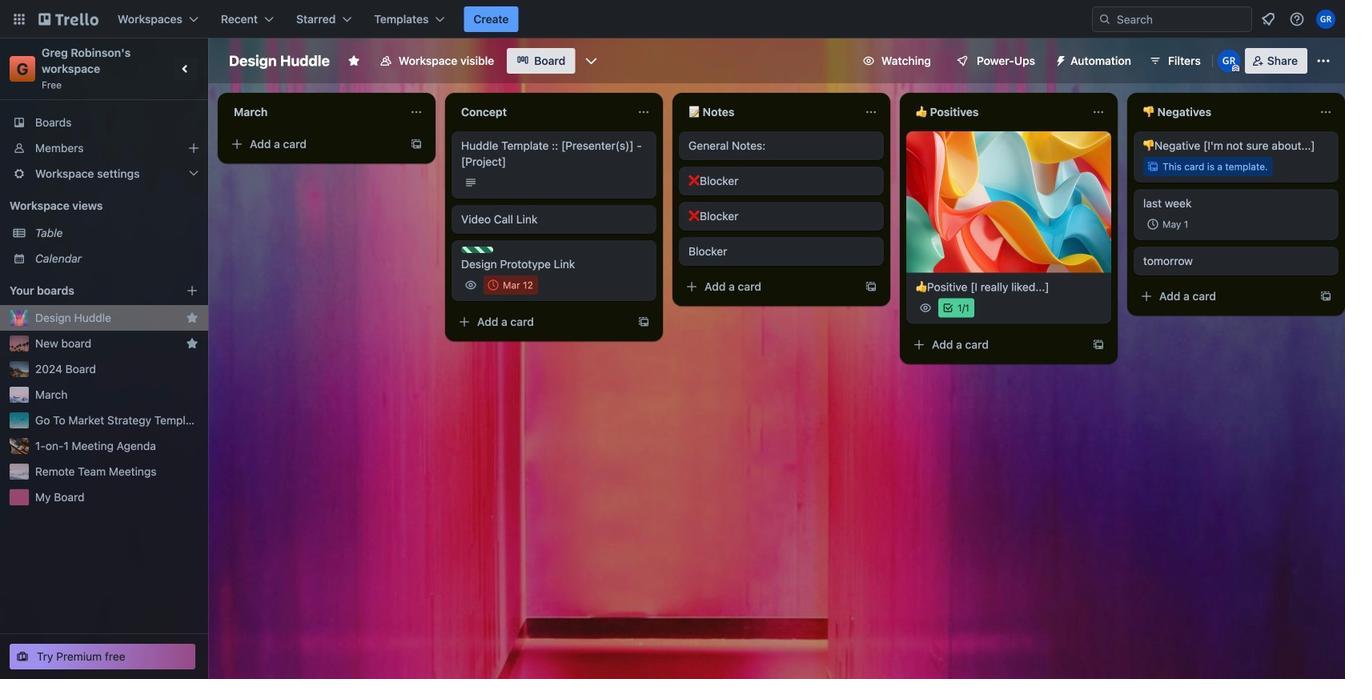 Task type: locate. For each thing, give the bounding box(es) containing it.
0 horizontal spatial create from template… image
[[410, 138, 423, 151]]

None text field
[[452, 99, 631, 125], [679, 99, 858, 125], [907, 99, 1086, 125], [452, 99, 631, 125], [679, 99, 858, 125], [907, 99, 1086, 125]]

add board image
[[186, 284, 199, 297]]

Board name text field
[[221, 48, 338, 74]]

your boards with 8 items element
[[10, 281, 162, 300]]

0 horizontal spatial create from template… image
[[637, 316, 650, 328]]

1 vertical spatial starred icon image
[[186, 337, 199, 350]]

1 vertical spatial create from template… image
[[1320, 290, 1333, 303]]

None checkbox
[[1144, 215, 1193, 234], [484, 275, 538, 295], [1144, 215, 1193, 234], [484, 275, 538, 295]]

0 notifications image
[[1259, 10, 1278, 29]]

1 horizontal spatial create from template… image
[[865, 280, 878, 293]]

star or unstar board image
[[347, 54, 360, 67]]

None text field
[[224, 99, 404, 125], [1134, 99, 1313, 125], [224, 99, 404, 125], [1134, 99, 1313, 125]]

greg robinson (gregrobinson96) image
[[1317, 10, 1336, 29]]

back to home image
[[38, 6, 98, 32]]

1 horizontal spatial create from template… image
[[1320, 290, 1333, 303]]

open information menu image
[[1289, 11, 1305, 27]]

0 vertical spatial create from template… image
[[865, 280, 878, 293]]

search image
[[1099, 13, 1112, 26]]

create from template… image
[[410, 138, 423, 151], [1320, 290, 1333, 303]]

2 horizontal spatial create from template… image
[[1092, 338, 1105, 351]]

2 vertical spatial create from template… image
[[1092, 338, 1105, 351]]

greg robinson (gregrobinson96) image
[[1218, 50, 1240, 72]]

starred icon image
[[186, 312, 199, 324], [186, 337, 199, 350]]

customize views image
[[583, 53, 599, 69]]

0 vertical spatial starred icon image
[[186, 312, 199, 324]]

create from template… image
[[865, 280, 878, 293], [637, 316, 650, 328], [1092, 338, 1105, 351]]



Task type: vqa. For each thing, say whether or not it's contained in the screenshot.
0 Notifications icon
yes



Task type: describe. For each thing, give the bounding box(es) containing it.
this member is an admin of this board. image
[[1232, 65, 1239, 72]]

1 starred icon image from the top
[[186, 312, 199, 324]]

color: green, title: none image
[[461, 247, 493, 253]]

2 starred icon image from the top
[[186, 337, 199, 350]]

0 vertical spatial create from template… image
[[410, 138, 423, 151]]

workspace navigation collapse icon image
[[175, 58, 197, 80]]

primary element
[[0, 0, 1345, 38]]

Search field
[[1112, 8, 1252, 30]]

1 vertical spatial create from template… image
[[637, 316, 650, 328]]

show menu image
[[1316, 53, 1332, 69]]

sm image
[[1048, 48, 1071, 70]]



